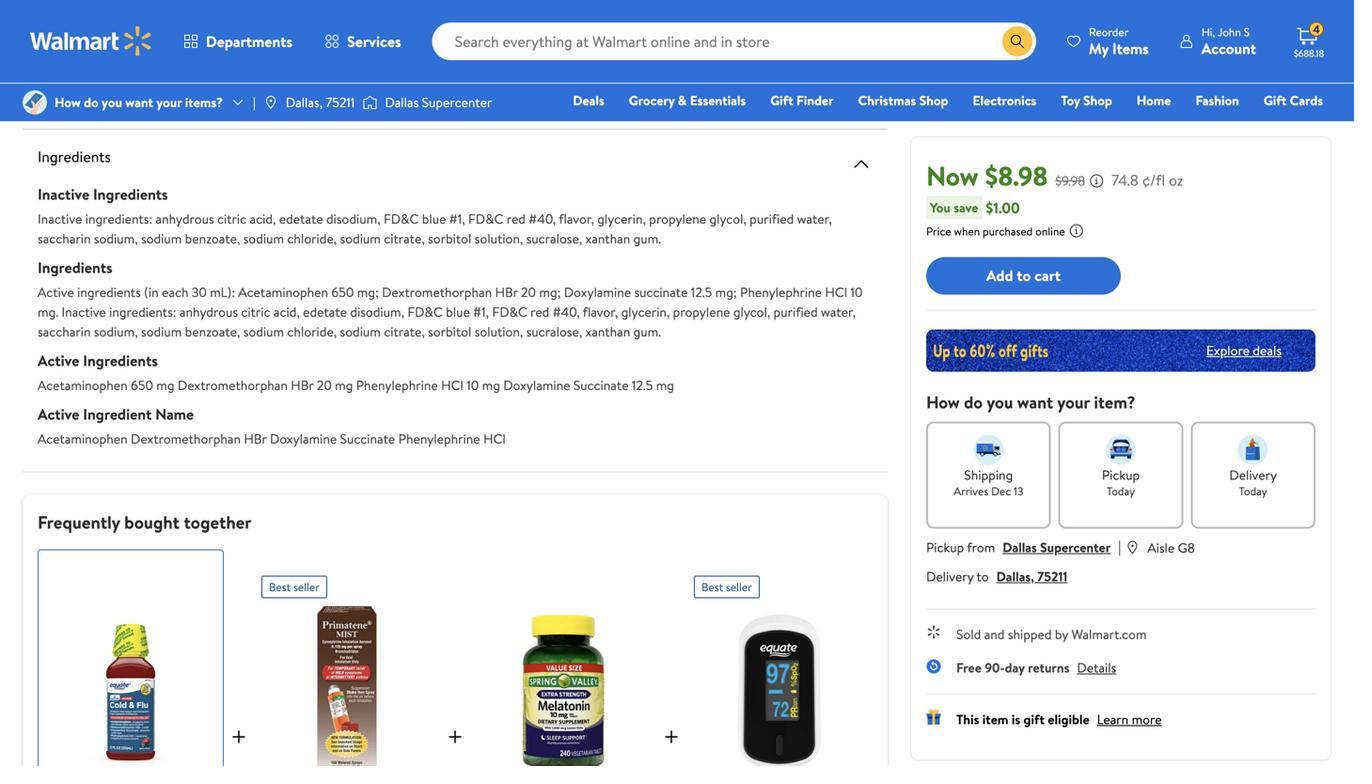 Task type: locate. For each thing, give the bounding box(es) containing it.
1 horizontal spatial succinate
[[574, 376, 629, 395]]

1 directed from the top
[[173, 0, 221, 12]]

benzoate, up ml):
[[185, 230, 240, 248]]

0 vertical spatial use
[[394, 0, 413, 12]]

2 vertical spatial 30
[[192, 283, 207, 302]]

directions: up walmart "image"
[[38, 0, 100, 12]]

1 vertical spatial acid,
[[274, 303, 300, 321]]

2 warning; from the top
[[315, 67, 364, 85]]

1 vertical spatial red
[[531, 303, 550, 321]]

doctor;
[[431, 13, 474, 32], [431, 87, 474, 105]]

0 vertical spatial years
[[38, 13, 68, 32]]

glycerin, down succinate
[[622, 303, 670, 321]]

shop inside 'link'
[[1084, 91, 1113, 110]]

0 horizontal spatial best
[[269, 580, 291, 596]]

hcl
[[826, 283, 848, 302], [441, 376, 464, 395], [484, 430, 506, 448]]

0 vertical spatial #1,
[[450, 210, 465, 228]]

your for item?
[[1058, 391, 1091, 414]]

years up the instructions
[[38, 13, 68, 32]]

your for items?
[[157, 93, 182, 111]]

details
[[1078, 659, 1117, 677]]

1 vertical spatial years
[[38, 87, 68, 105]]

1 vertical spatial the
[[416, 67, 435, 85]]

1 a from the top
[[422, 13, 428, 32]]

a
[[422, 13, 428, 32], [422, 87, 428, 105]]

over: down the instructions
[[83, 87, 112, 105]]

chloride,
[[287, 230, 337, 248], [287, 323, 337, 341]]

0 vertical spatial adults
[[757, 0, 793, 12]]

1 vertical spatial overdose
[[256, 67, 312, 85]]

1 xanthan from the top
[[586, 230, 631, 248]]

 image
[[363, 93, 378, 112], [263, 95, 278, 110]]

toy shop
[[1062, 91, 1113, 110]]

0 vertical spatial take
[[103, 0, 128, 12]]

acetaminophen right ml):
[[238, 283, 328, 302]]

3 mg from the left
[[482, 376, 500, 395]]

1 vertical spatial pickup
[[927, 538, 965, 557]]

dallas inside pickup from dallas supercenter |
[[1003, 538, 1038, 557]]

gifting made easy image
[[927, 710, 942, 725]]

1 shop from the left
[[920, 91, 949, 110]]

use up the dallas supercenter
[[394, 67, 413, 85]]

how do you want your items?
[[55, 93, 223, 111]]

edetate
[[279, 210, 323, 228], [303, 303, 347, 321]]

0 vertical spatial ml
[[133, 13, 150, 32]]

see up departments popup button
[[234, 0, 253, 12]]

to
[[298, 13, 310, 32], [298, 87, 310, 105], [1017, 265, 1032, 286], [977, 568, 990, 586]]

1 vertical spatial dose
[[438, 67, 465, 85]]

0 vertical spatial ask
[[401, 13, 419, 32]]

3 mg; from the left
[[716, 283, 737, 302]]

2 benzoate, from the top
[[185, 323, 240, 341]]

75211 down dallas supercenter button at the bottom
[[1038, 568, 1068, 586]]

doses
[[644, 0, 676, 12], [644, 67, 676, 85]]

2 sorbitol from the top
[[428, 323, 472, 341]]

| left aisle
[[1119, 537, 1122, 557]]

2 every from the top
[[154, 87, 185, 105]]

1 hours. from the top
[[720, 0, 754, 12]]

0 vertical spatial disodium,
[[326, 210, 381, 228]]

1 gift from the left
[[771, 91, 794, 110]]

dallas, down pickup from dallas supercenter |
[[997, 568, 1035, 586]]

up to sixty percent off deals. shop now. image
[[927, 330, 1316, 372]]

supercenter inside pickup from dallas supercenter |
[[1041, 538, 1111, 557]]

1 benzoate, from the top
[[185, 230, 240, 248]]

anhydrous down ml):
[[180, 303, 238, 321]]

0 vertical spatial use.
[[650, 13, 672, 32]]

1 vertical spatial per
[[680, 67, 698, 85]]

benzoate, down ml):
[[185, 323, 240, 341]]

4 mg from the left
[[657, 376, 675, 395]]

warning;
[[315, 0, 364, 12], [315, 67, 364, 85]]

propylene up succinate
[[650, 210, 707, 228]]

ml up how do you want your items? at the top left of the page
[[133, 13, 150, 32]]

blue
[[422, 210, 446, 228], [446, 303, 470, 321]]

1 vertical spatial sodium,
[[94, 323, 138, 341]]

learn
[[1098, 711, 1129, 729]]

2 xanthan from the top
[[586, 323, 631, 341]]

2 as from the top
[[158, 67, 170, 85]]

how down the instructions
[[55, 93, 81, 111]]

take up walmart "image"
[[103, 0, 128, 12]]

1 ml from the top
[[133, 13, 150, 32]]

24 up walmart site-wide search field
[[702, 0, 716, 12]]

1 vertical spatial you
[[987, 391, 1014, 414]]

hours; up items?
[[199, 13, 235, 32]]

pickup from dallas supercenter |
[[927, 537, 1122, 557]]

today for pickup
[[1107, 483, 1136, 499]]

1 horizontal spatial shop
[[1084, 91, 1113, 110]]

today down the intent image for delivery
[[1240, 483, 1268, 499]]

2 seller from the left
[[726, 580, 753, 596]]

directions: take only as directed – see overdose warning; only use the dose cup provided; do not exceed 4 doses per 24 hours. adults & children 12 years & over: 30 ml every 4 hours; children 4 to under 12 years: ask a doctor; children under 4 years: do not use. instructions directions: take only as directed – see overdose warning; only use the dose cup provided; do not exceed 4 doses per 24 hours. adults & children 12 years & over: 30 ml every 4 hours; children 4 to under 12 years: ask a doctor; children under 4 years: do not use.
[[38, 0, 869, 105]]

only down services
[[367, 67, 391, 85]]

2 saccharin from the top
[[38, 323, 91, 341]]

1 vertical spatial directed
[[173, 67, 221, 85]]

acetaminophen down ingredient
[[38, 430, 128, 448]]

today inside delivery today
[[1240, 483, 1268, 499]]

acetaminophen up ingredient
[[38, 376, 128, 395]]

0 horizontal spatial succinate
[[340, 430, 395, 448]]

& right "grocery"
[[678, 91, 687, 110]]

the up the dallas supercenter
[[416, 67, 435, 85]]

2 directions: from the top
[[38, 67, 100, 85]]

ingredients
[[38, 146, 111, 167], [93, 184, 168, 205], [38, 257, 113, 278], [83, 351, 158, 371]]

1 vertical spatial –
[[224, 67, 231, 85]]

hours.
[[720, 0, 754, 12], [720, 67, 754, 85]]

sodium, down the ingredients on the left top of page
[[94, 323, 138, 341]]

aisle g8
[[1148, 539, 1196, 557]]

0 vertical spatial cup
[[468, 0, 489, 12]]

now
[[927, 158, 979, 194]]

0 horizontal spatial 75211
[[326, 93, 355, 111]]

1 adults from the top
[[757, 0, 793, 12]]

each
[[162, 283, 189, 302]]

1 vertical spatial saccharin
[[38, 323, 91, 341]]

want left item?
[[1018, 391, 1054, 414]]

as up departments popup button
[[158, 0, 170, 12]]

how for how do you want your items?
[[55, 93, 81, 111]]

1 vertical spatial ingredients:
[[109, 303, 176, 321]]

under
[[314, 13, 347, 32], [526, 13, 559, 32], [314, 87, 347, 105], [526, 87, 559, 105]]

warning; up services popup button
[[315, 0, 364, 12]]

1 vertical spatial sorbitol
[[428, 323, 472, 341]]

1 the from the top
[[416, 0, 435, 12]]

0 vertical spatial you
[[102, 93, 122, 111]]

1 cup from the top
[[468, 0, 489, 12]]

1 horizontal spatial gift
[[1265, 91, 1288, 110]]

2 gum. from the top
[[634, 323, 662, 341]]

to right departments
[[298, 13, 310, 32]]

ingredients:
[[85, 210, 153, 228], [109, 303, 176, 321]]

christmas shop
[[859, 91, 949, 110]]

2 shop from the left
[[1084, 91, 1113, 110]]

0 vertical spatial as
[[158, 0, 170, 12]]

gum. up succinate
[[634, 230, 662, 248]]

shipping arrives dec 13
[[954, 466, 1024, 499]]

0 vertical spatial phenylephrine
[[741, 283, 822, 302]]

warning; up dallas, 75211
[[315, 67, 364, 85]]

active up mg.
[[38, 283, 74, 302]]

2 vertical spatial inactive
[[62, 303, 106, 321]]

ingredients: up the ingredients on the left top of page
[[85, 210, 153, 228]]

shop right christmas at the top
[[920, 91, 949, 110]]

0 horizontal spatial mg;
[[357, 283, 379, 302]]

per up grocery & essentials
[[680, 67, 698, 85]]

0 horizontal spatial today
[[1107, 483, 1136, 499]]

pickup
[[1103, 466, 1141, 484], [927, 538, 965, 557]]

0 vertical spatial doses
[[644, 0, 676, 12]]

want for item?
[[1018, 391, 1054, 414]]

2 best seller from the left
[[702, 580, 753, 596]]

ingredients: down (in
[[109, 303, 176, 321]]

1 every from the top
[[154, 13, 185, 32]]

you up intent image for shipping
[[987, 391, 1014, 414]]

2 dose from the top
[[438, 67, 465, 85]]

1 vertical spatial anhydrous
[[180, 303, 238, 321]]

0 vertical spatial dextromethorphan
[[382, 283, 492, 302]]

30
[[115, 13, 130, 32], [115, 87, 130, 105], [192, 283, 207, 302]]

 image for dallas supercenter
[[363, 93, 378, 112]]

2 solution, from the top
[[475, 323, 523, 341]]

today
[[1107, 483, 1136, 499], [1240, 483, 1268, 499]]

water,
[[798, 210, 832, 228], [821, 303, 856, 321]]

shipped
[[1009, 625, 1053, 644]]

0 vertical spatial chloride,
[[287, 230, 337, 248]]

intent image for pickup image
[[1107, 435, 1137, 465]]

2 hours. from the top
[[720, 67, 754, 85]]

74.8 ¢/fl oz you save $1.00
[[931, 170, 1184, 218]]

1 vertical spatial warning;
[[315, 67, 364, 85]]

and
[[985, 625, 1005, 644]]

2 overdose from the top
[[256, 67, 312, 85]]

succinate
[[635, 283, 688, 302]]

use. up "grocery"
[[650, 13, 672, 32]]

ml left items?
[[133, 87, 150, 105]]

1 years from the top
[[38, 13, 68, 32]]

add to cart
[[987, 265, 1061, 286]]

1 seller from the left
[[294, 580, 320, 596]]

directed up items?
[[173, 67, 221, 85]]

delivery for to
[[927, 568, 974, 586]]

to left 'cart' at the top of the page
[[1017, 265, 1032, 286]]

 image
[[23, 90, 47, 115]]

doses up walmart site-wide search field
[[644, 0, 676, 12]]

2 plus image from the left
[[661, 726, 683, 749]]

directions:
[[38, 0, 100, 12], [38, 67, 100, 85]]

1 vertical spatial provided;
[[492, 67, 546, 85]]

1 horizontal spatial 650
[[332, 283, 354, 302]]

1 horizontal spatial want
[[1018, 391, 1054, 414]]

1 take from the top
[[103, 0, 128, 12]]

1 horizontal spatial 10
[[851, 283, 863, 302]]

1 as from the top
[[158, 0, 170, 12]]

1 best from the left
[[269, 580, 291, 596]]

0 horizontal spatial 10
[[467, 376, 479, 395]]

primatene mist epinephrine oral inhalation aerosol image
[[262, 606, 433, 767]]

0 vertical spatial glycerin,
[[598, 210, 646, 228]]

1 dose from the top
[[438, 0, 465, 12]]

use up services
[[394, 0, 413, 12]]

delivery down from
[[927, 568, 974, 586]]

30 left ml):
[[192, 283, 207, 302]]

75211 down services popup button
[[326, 93, 355, 111]]

hours; down departments popup button
[[199, 87, 235, 105]]

the up services popup button
[[416, 0, 435, 12]]

learn more about strikethrough prices image
[[1090, 173, 1105, 188]]

2 vertical spatial hbr
[[244, 430, 267, 448]]

1 vertical spatial hbr
[[291, 376, 314, 395]]

0 vertical spatial directions:
[[38, 0, 100, 12]]

2 sodium, from the top
[[94, 323, 138, 341]]

gum.
[[634, 230, 662, 248], [634, 323, 662, 341]]

$688.18
[[1295, 47, 1325, 60]]

saccharin
[[38, 230, 91, 248], [38, 323, 91, 341]]

1 today from the left
[[1107, 483, 1136, 499]]

intent image for shipping image
[[974, 435, 1004, 465]]

gift
[[771, 91, 794, 110], [1265, 91, 1288, 110]]

pickup for pickup from dallas supercenter |
[[927, 538, 965, 557]]

doses up "grocery"
[[644, 67, 676, 85]]

1 vertical spatial delivery
[[927, 568, 974, 586]]

adults up walmart site-wide search field
[[757, 0, 793, 12]]

overdose
[[256, 0, 312, 12], [256, 67, 312, 85]]

1 horizontal spatial #1,
[[473, 303, 489, 321]]

0 horizontal spatial red
[[507, 210, 526, 228]]

anhydrous up each
[[156, 210, 214, 228]]

propylene
[[650, 210, 707, 228], [673, 303, 731, 321]]

today down intent image for pickup
[[1107, 483, 1136, 499]]

1 vertical spatial citrate,
[[384, 323, 425, 341]]

24 up essentials
[[702, 67, 716, 85]]

want left items?
[[125, 93, 153, 111]]

1 horizontal spatial best seller
[[702, 580, 753, 596]]

take
[[103, 0, 128, 12], [103, 67, 128, 85]]

dallas down services
[[385, 93, 419, 111]]

to down services popup button
[[298, 87, 310, 105]]

30 down walmart "image"
[[115, 87, 130, 105]]

2 a from the top
[[422, 87, 428, 105]]

active left ingredient
[[38, 404, 79, 425]]

oz
[[1170, 170, 1184, 191]]

$9.98
[[1056, 172, 1086, 190]]

2 over: from the top
[[83, 87, 112, 105]]

10
[[851, 283, 863, 302], [467, 376, 479, 395]]

over: up the instructions
[[83, 13, 112, 32]]

per
[[680, 0, 698, 12], [680, 67, 698, 85]]

mg;
[[357, 283, 379, 302], [540, 283, 561, 302], [716, 283, 737, 302]]

xanthan
[[586, 230, 631, 248], [586, 323, 631, 341]]

2 per from the top
[[680, 67, 698, 85]]

1 vertical spatial your
[[1058, 391, 1091, 414]]

1 provided; from the top
[[492, 0, 546, 12]]

0 vertical spatial pickup
[[1103, 466, 1141, 484]]

best for the equate fingertip pulse oximeter, oxygen level pulse rate image
[[702, 580, 724, 596]]

0 vertical spatial hours;
[[199, 13, 235, 32]]

& up walmart site-wide search field
[[797, 0, 805, 12]]

take up how do you want your items? at the top left of the page
[[103, 67, 128, 85]]

supercenter
[[422, 93, 492, 111], [1041, 538, 1111, 557]]

see down departments popup button
[[234, 67, 253, 85]]

0 vertical spatial ingredients:
[[85, 210, 153, 228]]

gift left cards
[[1265, 91, 1288, 110]]

0 horizontal spatial how
[[55, 93, 81, 111]]

you for how do you want your items?
[[102, 93, 122, 111]]

overdose up dallas, 75211
[[256, 67, 312, 85]]

0 horizontal spatial want
[[125, 93, 153, 111]]

0 vertical spatial how
[[55, 93, 81, 111]]

1 hours; from the top
[[199, 13, 235, 32]]

2 ask from the top
[[401, 87, 419, 105]]

1 vertical spatial #40,
[[553, 303, 580, 321]]

1 horizontal spatial dallas,
[[997, 568, 1035, 586]]

ask down services
[[401, 87, 419, 105]]

you for how do you want your item?
[[987, 391, 1014, 414]]

hours. up walmart site-wide search field
[[720, 0, 754, 12]]

1 vertical spatial a
[[422, 87, 428, 105]]

0 vertical spatial sorbitol
[[428, 230, 472, 248]]

1 sodium, from the top
[[94, 230, 138, 248]]

0 horizontal spatial shop
[[920, 91, 949, 110]]

directions: down the instructions
[[38, 67, 100, 85]]

from
[[968, 538, 996, 557]]

2 years from the top
[[38, 87, 68, 105]]

1 chloride, from the top
[[287, 230, 337, 248]]

saccharin down mg.
[[38, 323, 91, 341]]

how for how do you want your item?
[[927, 391, 960, 414]]

1 – from the top
[[224, 0, 231, 12]]

my
[[1089, 38, 1109, 59]]

1 vertical spatial propylene
[[673, 303, 731, 321]]

today for delivery
[[1240, 483, 1268, 499]]

2 best from the left
[[702, 580, 724, 596]]

1 vertical spatial directions:
[[38, 67, 100, 85]]

per up walmart site-wide search field
[[680, 0, 698, 12]]

2 sucralose, from the top
[[527, 323, 583, 341]]

want
[[125, 93, 153, 111], [1018, 391, 1054, 414]]

every right walmart "image"
[[154, 13, 185, 32]]

best
[[269, 580, 291, 596], [702, 580, 724, 596]]

walmart.com
[[1072, 625, 1147, 644]]

1 vertical spatial doctor;
[[431, 87, 474, 105]]

pickup inside pickup from dallas supercenter |
[[927, 538, 965, 557]]

provided;
[[492, 0, 546, 12], [492, 67, 546, 85]]

hbr
[[495, 283, 518, 302], [291, 376, 314, 395], [244, 430, 267, 448]]

how up shipping arrives dec 13
[[927, 391, 960, 414]]

price when purchased online
[[927, 223, 1066, 239]]

 image right dallas, 75211
[[363, 93, 378, 112]]

1 active from the top
[[38, 283, 74, 302]]

saccharin up the ingredients on the left top of page
[[38, 230, 91, 248]]

0 horizontal spatial your
[[157, 93, 182, 111]]

equate fingertip pulse oximeter, oxygen level pulse rate image
[[694, 606, 866, 767]]

2 adults from the top
[[757, 67, 793, 85]]

pickup for pickup today
[[1103, 466, 1141, 484]]

gift cards link
[[1256, 90, 1332, 111]]

1 use. from the top
[[650, 13, 672, 32]]

delivery down the intent image for delivery
[[1230, 466, 1278, 484]]

ingredients image
[[851, 153, 873, 175]]

pickup down intent image for pickup
[[1103, 466, 1141, 484]]

1 vertical spatial supercenter
[[1041, 538, 1111, 557]]

1 horizontal spatial dallas
[[1003, 538, 1038, 557]]

shop right "toy"
[[1084, 91, 1113, 110]]

gum. down succinate
[[634, 323, 662, 341]]

hours. up essentials
[[720, 67, 754, 85]]

gift inside "gift cards registry"
[[1265, 91, 1288, 110]]

1 horizontal spatial how
[[927, 391, 960, 414]]

you down the instructions
[[102, 93, 122, 111]]

Walmart Site-Wide search field
[[432, 23, 1037, 60]]

– down departments popup button
[[224, 67, 231, 85]]

directed up departments popup button
[[173, 0, 221, 12]]

2 gift from the left
[[1265, 91, 1288, 110]]

|
[[253, 93, 256, 111], [1119, 537, 1122, 557]]

0 vertical spatial want
[[125, 93, 153, 111]]

$1.00
[[987, 197, 1021, 218]]

how
[[55, 93, 81, 111], [927, 391, 960, 414]]

add
[[987, 265, 1014, 286]]

2 use from the top
[[394, 67, 413, 85]]

plus image
[[228, 726, 250, 749], [661, 726, 683, 749]]

2 today from the left
[[1240, 483, 1268, 499]]

best seller
[[269, 580, 320, 596], [702, 580, 753, 596]]

today inside pickup today
[[1107, 483, 1136, 499]]

0 vertical spatial the
[[416, 0, 435, 12]]

use. left essentials
[[650, 87, 672, 105]]

your left item?
[[1058, 391, 1091, 414]]

shop
[[920, 91, 949, 110], [1084, 91, 1113, 110]]

overdose up departments
[[256, 0, 312, 12]]

sodium, up the ingredients on the left top of page
[[94, 230, 138, 248]]

2 hours; from the top
[[199, 87, 235, 105]]

0 horizontal spatial pickup
[[927, 538, 965, 557]]

cup
[[468, 0, 489, 12], [468, 67, 489, 85]]

years down the instructions
[[38, 87, 68, 105]]

benzoate,
[[185, 230, 240, 248], [185, 323, 240, 341]]

active down mg.
[[38, 351, 79, 371]]

1 best seller from the left
[[269, 580, 320, 596]]

account
[[1202, 38, 1257, 59]]

legal information image
[[1070, 223, 1085, 238]]

gift left finder
[[771, 91, 794, 110]]

your left items?
[[157, 93, 182, 111]]

2 chloride, from the top
[[287, 323, 337, 341]]

1 exceed from the top
[[589, 0, 630, 12]]

0 horizontal spatial gift
[[771, 91, 794, 110]]

dallas supercenter button
[[1003, 538, 1111, 557]]

30 up the instructions
[[115, 13, 130, 32]]

dallas, 75211
[[286, 93, 355, 111]]

directed
[[173, 0, 221, 12], [173, 67, 221, 85]]

only up how do you want your items? at the top left of the page
[[131, 67, 155, 85]]

0 vertical spatial 24
[[702, 0, 716, 12]]

do
[[549, 0, 564, 12], [610, 13, 624, 32], [549, 67, 564, 85], [610, 87, 624, 105], [84, 93, 99, 111], [965, 391, 983, 414]]

| right items?
[[253, 93, 256, 111]]

save
[[954, 198, 979, 217]]

only up walmart "image"
[[131, 0, 155, 12]]

every left items?
[[154, 87, 185, 105]]

¢/fl
[[1143, 170, 1166, 191]]

your
[[157, 93, 182, 111], [1058, 391, 1091, 414]]

2 horizontal spatial hbr
[[495, 283, 518, 302]]

2 active from the top
[[38, 351, 79, 371]]



Task type: describe. For each thing, give the bounding box(es) containing it.
& down the instructions
[[71, 87, 80, 105]]

departments
[[206, 31, 293, 52]]

1 horizontal spatial 12.5
[[691, 283, 713, 302]]

2 mg from the left
[[335, 376, 353, 395]]

free 90-day returns details
[[957, 659, 1117, 677]]

is
[[1012, 711, 1021, 729]]

sold
[[957, 625, 982, 644]]

2 24 from the top
[[702, 67, 716, 85]]

explore deals
[[1207, 342, 1283, 360]]

1 vertical spatial 10
[[467, 376, 479, 395]]

home
[[1137, 91, 1172, 110]]

 image for dallas, 75211
[[263, 95, 278, 110]]

item?
[[1095, 391, 1136, 414]]

shop for christmas shop
[[920, 91, 949, 110]]

g8
[[1179, 539, 1196, 557]]

toy
[[1062, 91, 1081, 110]]

mg.
[[38, 303, 58, 321]]

2 citrate, from the top
[[384, 323, 425, 341]]

2 take from the top
[[103, 67, 128, 85]]

1 vertical spatial inactive
[[38, 210, 82, 228]]

2 ml from the top
[[133, 87, 150, 105]]

hi, john s account
[[1202, 24, 1257, 59]]

fashion
[[1196, 91, 1240, 110]]

delivery today
[[1230, 466, 1278, 499]]

2 directed from the top
[[173, 67, 221, 85]]

pickup today
[[1103, 466, 1141, 499]]

one debit link
[[1171, 117, 1252, 137]]

2 doctor; from the top
[[431, 87, 474, 105]]

intent image for delivery image
[[1239, 435, 1269, 465]]

debit
[[1211, 118, 1243, 136]]

1 vertical spatial citric
[[241, 303, 271, 321]]

Search search field
[[432, 23, 1037, 60]]

1 solution, from the top
[[475, 230, 523, 248]]

90-
[[985, 659, 1006, 677]]

0 horizontal spatial 12.5
[[632, 376, 653, 395]]

services
[[347, 31, 401, 52]]

2 the from the top
[[416, 67, 435, 85]]

0 vertical spatial citric
[[217, 210, 247, 228]]

2 horizontal spatial hcl
[[826, 283, 848, 302]]

0 vertical spatial edetate
[[279, 210, 323, 228]]

0 vertical spatial acetaminophen
[[238, 283, 328, 302]]

2 provided; from the top
[[492, 67, 546, 85]]

learn more button
[[1098, 711, 1163, 729]]

1 sucralose, from the top
[[527, 230, 583, 248]]

0 vertical spatial flavor,
[[559, 210, 595, 228]]

2 – from the top
[[224, 67, 231, 85]]

to inside button
[[1017, 265, 1032, 286]]

1 vertical spatial dallas,
[[997, 568, 1035, 586]]

delivery to dallas, 75211
[[927, 568, 1068, 586]]

0 vertical spatial |
[[253, 93, 256, 111]]

gift finder
[[771, 91, 834, 110]]

inactive ingredients inactive ingredients: anhydrous citric acid, edetate disodium, fd&c blue #1, fd&c red #40, flavor, glycerin, propylene glycol, purified water, saccharin sodium, sodium benzoate, sodium chloride, sodium citrate, sorbitol solution, sucralose, xanthan gum. ingredients active ingredients (in each 30 ml): acetaminophen 650 mg; dextromethorphan hbr 20 mg; doxylamine succinate 12.5 mg; phenylephrine hcl 10 mg. inactive ingredients: anhydrous citric acid, edetate disodium, fd&c blue #1, fd&c red #40, flavor, glycerin, propylene glycol, purified water, saccharin sodium, sodium benzoate, sodium chloride, sodium citrate, sorbitol solution, sucralose, xanthan gum. active ingredients acetaminophen 650 mg dextromethorphan hbr 20 mg phenylephrine hcl 10 mg doxylamine succinate 12.5 mg active ingredient name acetaminophen dextromethorphan hbr  doxylamine succinate phenylephrine hcl
[[38, 184, 863, 448]]

1 horizontal spatial red
[[531, 303, 550, 321]]

electronics
[[973, 91, 1037, 110]]

2 vertical spatial hcl
[[484, 430, 506, 448]]

1 horizontal spatial 75211
[[1038, 568, 1068, 586]]

dallas, 75211 button
[[997, 568, 1068, 586]]

walmart+
[[1268, 118, 1324, 136]]

home link
[[1129, 90, 1180, 111]]

by
[[1056, 625, 1069, 644]]

this
[[957, 711, 980, 729]]

grocery & essentials link
[[621, 90, 755, 111]]

bought
[[124, 510, 180, 535]]

delivery for today
[[1230, 466, 1278, 484]]

details button
[[1078, 659, 1117, 677]]

reorder my items
[[1089, 24, 1150, 59]]

1 vertical spatial flavor,
[[583, 303, 618, 321]]

you
[[931, 198, 951, 217]]

aisle
[[1148, 539, 1176, 557]]

1 per from the top
[[680, 0, 698, 12]]

0 vertical spatial acid,
[[250, 210, 276, 228]]

1 doses from the top
[[644, 0, 676, 12]]

only up services
[[367, 0, 391, 12]]

shop for toy shop
[[1084, 91, 1113, 110]]

one debit
[[1180, 118, 1243, 136]]

1 over: from the top
[[83, 13, 112, 32]]

2 vertical spatial acetaminophen
[[38, 430, 128, 448]]

0 vertical spatial blue
[[422, 210, 446, 228]]

best for the primatene mist epinephrine oral inhalation aerosol image
[[269, 580, 291, 596]]

how do you want your item?
[[927, 391, 1136, 414]]

1 vertical spatial glycol,
[[734, 303, 771, 321]]

essentials
[[690, 91, 746, 110]]

explore deals link
[[1200, 334, 1290, 367]]

hi,
[[1202, 24, 1216, 40]]

want for items?
[[125, 93, 153, 111]]

ingredient
[[83, 404, 152, 425]]

0 vertical spatial anhydrous
[[156, 210, 214, 228]]

(in
[[144, 283, 159, 302]]

30 inside inactive ingredients inactive ingredients: anhydrous citric acid, edetate disodium, fd&c blue #1, fd&c red #40, flavor, glycerin, propylene glycol, purified water, saccharin sodium, sodium benzoate, sodium chloride, sodium citrate, sorbitol solution, sucralose, xanthan gum. ingredients active ingredients (in each 30 ml): acetaminophen 650 mg; dextromethorphan hbr 20 mg; doxylamine succinate 12.5 mg; phenylephrine hcl 10 mg. inactive ingredients: anhydrous citric acid, edetate disodium, fd&c blue #1, fd&c red #40, flavor, glycerin, propylene glycol, purified water, saccharin sodium, sodium benzoate, sodium chloride, sodium citrate, sorbitol solution, sucralose, xanthan gum. active ingredients acetaminophen 650 mg dextromethorphan hbr 20 mg phenylephrine hcl 10 mg doxylamine succinate 12.5 mg active ingredient name acetaminophen dextromethorphan hbr  doxylamine succinate phenylephrine hcl
[[192, 283, 207, 302]]

1 ask from the top
[[401, 13, 419, 32]]

0 vertical spatial purified
[[750, 210, 794, 228]]

2 see from the top
[[234, 67, 253, 85]]

john
[[1218, 24, 1242, 40]]

1 saccharin from the top
[[38, 230, 91, 248]]

1 vertical spatial #1,
[[473, 303, 489, 321]]

1 vertical spatial blue
[[446, 303, 470, 321]]

more
[[1133, 711, 1163, 729]]

2 cup from the top
[[468, 67, 489, 85]]

1 vertical spatial acetaminophen
[[38, 376, 128, 395]]

reorder
[[1089, 24, 1129, 40]]

1 overdose from the top
[[256, 0, 312, 12]]

cards
[[1291, 91, 1324, 110]]

best seller for the primatene mist epinephrine oral inhalation aerosol image
[[269, 580, 320, 596]]

& up the instructions
[[71, 13, 80, 32]]

1 vertical spatial edetate
[[303, 303, 347, 321]]

2 doses from the top
[[644, 67, 676, 85]]

seller for the primatene mist epinephrine oral inhalation aerosol image
[[294, 580, 320, 596]]

add to cart button
[[927, 257, 1122, 295]]

returns
[[1029, 659, 1070, 677]]

gift for finder
[[771, 91, 794, 110]]

1 vertical spatial water,
[[821, 303, 856, 321]]

day
[[1006, 659, 1025, 677]]

best seller for the equate fingertip pulse oximeter, oxygen level pulse rate image
[[702, 580, 753, 596]]

1 gum. from the top
[[634, 230, 662, 248]]

0 vertical spatial supercenter
[[422, 93, 492, 111]]

walmart+ link
[[1259, 117, 1332, 137]]

2 mg; from the left
[[540, 283, 561, 302]]

2 vertical spatial phenylephrine
[[399, 430, 481, 448]]

cart
[[1035, 265, 1061, 286]]

2 use. from the top
[[650, 87, 672, 105]]

74.8
[[1112, 170, 1139, 191]]

1 mg from the left
[[156, 376, 175, 395]]

0 vertical spatial #40,
[[529, 210, 556, 228]]

items
[[1113, 38, 1150, 59]]

together
[[184, 510, 252, 535]]

0 vertical spatial hbr
[[495, 283, 518, 302]]

grocery & essentials
[[629, 91, 746, 110]]

0 vertical spatial inactive
[[38, 184, 90, 205]]

0 vertical spatial 10
[[851, 283, 863, 302]]

0 horizontal spatial dallas,
[[286, 93, 323, 111]]

1 vertical spatial 20
[[317, 376, 332, 395]]

1 vertical spatial succinate
[[340, 430, 395, 448]]

1 vertical spatial 30
[[115, 87, 130, 105]]

0 vertical spatial red
[[507, 210, 526, 228]]

when
[[955, 223, 981, 239]]

fashion link
[[1188, 90, 1249, 111]]

1 doctor; from the top
[[431, 13, 474, 32]]

items?
[[185, 93, 223, 111]]

name
[[155, 404, 194, 425]]

0 horizontal spatial dallas
[[385, 93, 419, 111]]

shipping
[[965, 466, 1014, 484]]

grocery
[[629, 91, 675, 110]]

0 vertical spatial succinate
[[574, 376, 629, 395]]

1 warning; from the top
[[315, 0, 364, 12]]

one
[[1180, 118, 1208, 136]]

purchased
[[983, 223, 1033, 239]]

1 24 from the top
[[702, 0, 716, 12]]

gift finder link
[[762, 90, 843, 111]]

0 vertical spatial glycol,
[[710, 210, 747, 228]]

frequently
[[38, 510, 120, 535]]

frequently bought together
[[38, 510, 252, 535]]

1 vertical spatial purified
[[774, 303, 818, 321]]

1 vertical spatial disodium,
[[350, 303, 405, 321]]

3 active from the top
[[38, 404, 79, 425]]

deals
[[1254, 342, 1283, 360]]

gift
[[1024, 711, 1045, 729]]

walmart image
[[30, 26, 152, 56]]

arrives
[[954, 483, 989, 499]]

& up gift finder link
[[797, 67, 805, 85]]

gift for cards
[[1265, 91, 1288, 110]]

1 vertical spatial 650
[[131, 376, 153, 395]]

1 see from the top
[[234, 0, 253, 12]]

1 use from the top
[[394, 0, 413, 12]]

1 vertical spatial phenylephrine
[[356, 376, 438, 395]]

equate nighttime severe cold and flu relief, max strength, 12 fl oz image
[[46, 607, 215, 767]]

0 horizontal spatial hcl
[[441, 376, 464, 395]]

seller for the equate fingertip pulse oximeter, oxygen level pulse rate image
[[726, 580, 753, 596]]

0 vertical spatial water,
[[798, 210, 832, 228]]

dec
[[992, 483, 1012, 499]]

explore
[[1207, 342, 1251, 360]]

instructions
[[38, 41, 116, 62]]

1 citrate, from the top
[[384, 230, 425, 248]]

1 sorbitol from the top
[[428, 230, 472, 248]]

toy shop link
[[1053, 90, 1121, 111]]

this item is gift eligible learn more
[[957, 711, 1163, 729]]

dallas supercenter
[[385, 93, 492, 111]]

1 mg; from the left
[[357, 283, 379, 302]]

to down from
[[977, 568, 990, 586]]

1 horizontal spatial |
[[1119, 537, 1122, 557]]

2 vertical spatial doxylamine
[[270, 430, 337, 448]]

s
[[1245, 24, 1251, 40]]

gift cards registry
[[1107, 91, 1324, 136]]

deals
[[573, 91, 605, 110]]

search icon image
[[1010, 34, 1025, 49]]

0 horizontal spatial hbr
[[244, 430, 267, 448]]

0 vertical spatial 30
[[115, 13, 130, 32]]

0 vertical spatial 650
[[332, 283, 354, 302]]

2 vertical spatial dextromethorphan
[[131, 430, 241, 448]]

1 directions: from the top
[[38, 0, 100, 12]]

2 exceed from the top
[[589, 67, 630, 85]]

1 vertical spatial glycerin,
[[622, 303, 670, 321]]

registry
[[1107, 118, 1155, 136]]

item
[[983, 711, 1009, 729]]

1 horizontal spatial 20
[[521, 283, 536, 302]]

departments button
[[167, 19, 309, 64]]

christmas shop link
[[850, 90, 957, 111]]

spring valley extra strength melatonin tablets dietary supplement value size, 10 mg, 240 count image
[[478, 606, 649, 767]]

plus image
[[444, 726, 467, 749]]

0 vertical spatial doxylamine
[[564, 283, 631, 302]]

& inside 'link'
[[678, 91, 687, 110]]

services button
[[309, 19, 417, 64]]

1 vertical spatial doxylamine
[[504, 376, 571, 395]]

1 vertical spatial dextromethorphan
[[178, 376, 288, 395]]

0 vertical spatial propylene
[[650, 210, 707, 228]]

1 plus image from the left
[[228, 726, 250, 749]]



Task type: vqa. For each thing, say whether or not it's contained in the screenshot.
6th Product GROUP from the right
no



